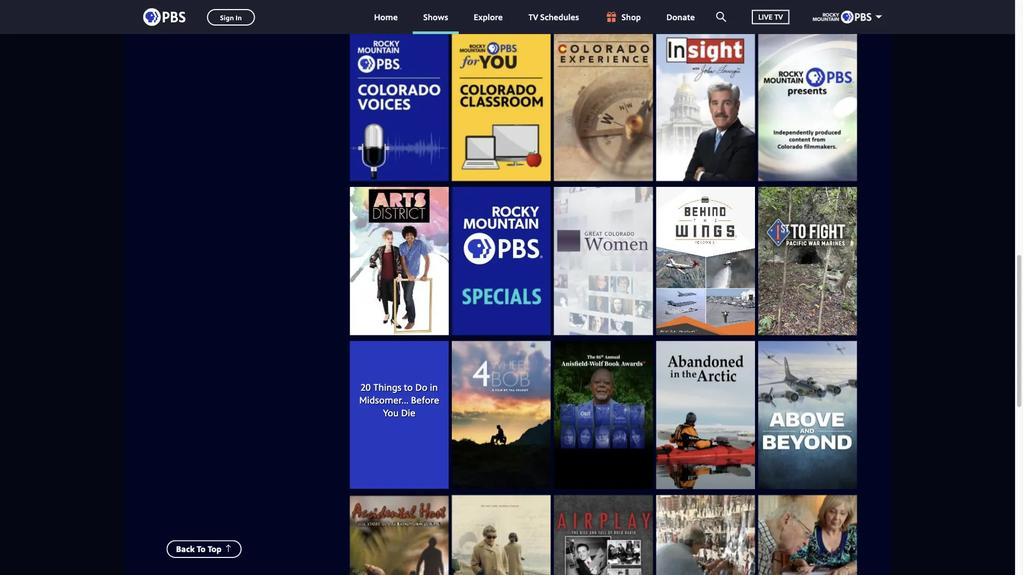 Task type: locate. For each thing, give the bounding box(es) containing it.
shows
[[424, 11, 449, 23]]

the 86th annual anisfield-wolf book awards image
[[554, 342, 653, 490]]

die
[[402, 407, 416, 420]]

tv right live
[[775, 12, 784, 22]]

arts district image
[[350, 187, 449, 336]]

tv inside 'live tv' link
[[775, 12, 784, 22]]

20 things to do in midsomer... before you die
[[360, 381, 442, 420]]

1st to fight: pacific war marines image
[[759, 187, 858, 336]]

colorado experience image
[[554, 33, 653, 181]]

midsomer...
[[360, 394, 409, 407]]

live
[[759, 12, 773, 22]]

20
[[361, 381, 371, 394]]

things
[[374, 381, 402, 394]]

tv
[[529, 11, 539, 23], [775, 12, 784, 22]]

alzheimer's: the caregiver's perspective image
[[759, 496, 858, 576]]

insight with john ferrugia image
[[657, 33, 756, 181]]

live tv
[[759, 12, 784, 22]]

do
[[416, 381, 428, 394]]

home
[[374, 11, 398, 23]]

in
[[430, 381, 438, 394]]

colorado classroom image
[[452, 33, 551, 181]]

back
[[176, 544, 195, 556]]

search image
[[717, 12, 727, 22]]

4 wheel bob image
[[452, 342, 551, 490]]

you
[[383, 407, 399, 420]]

rmpbs presents... image
[[759, 33, 858, 181]]

schedules
[[541, 11, 579, 23]]

pbs image
[[143, 5, 186, 29]]

shop link
[[594, 0, 652, 34]]

0 horizontal spatial tv
[[529, 11, 539, 23]]

shop
[[622, 11, 641, 23]]

1 horizontal spatial tv
[[775, 12, 784, 22]]

tv left schedules
[[529, 11, 539, 23]]

rmpbs specials image
[[452, 187, 551, 336]]

top
[[208, 544, 222, 556]]

above and beyond image
[[759, 342, 858, 490]]



Task type: describe. For each thing, give the bounding box(es) containing it.
explore link
[[463, 0, 514, 34]]

live tv link
[[742, 0, 801, 34]]

after auschwitz image
[[452, 496, 551, 576]]

donate
[[667, 11, 695, 23]]

rmpbs image
[[814, 11, 872, 23]]

colorado voices image
[[350, 33, 449, 181]]

tv schedules link
[[518, 0, 590, 34]]

airplay: the rise and fall of rock radio image
[[554, 496, 653, 576]]

abandoned in the arctic image
[[657, 342, 756, 490]]

before
[[411, 394, 440, 407]]

explore
[[474, 11, 503, 23]]

back to top
[[176, 544, 222, 556]]

home link
[[364, 0, 409, 34]]

aldwyth: fully assembled image
[[657, 496, 756, 576]]

tv schedules
[[529, 11, 579, 23]]

shows link
[[413, 0, 459, 34]]

behind the wings image
[[657, 187, 756, 336]]

back to top button
[[167, 541, 242, 559]]

to
[[404, 381, 413, 394]]

great colorado women image
[[554, 187, 653, 336]]

donate link
[[656, 0, 706, 34]]

tv inside tv schedules link
[[529, 11, 539, 23]]

accidental host: the story of rat lungworm disease image
[[350, 496, 449, 576]]

to
[[197, 544, 206, 556]]



Task type: vqa. For each thing, say whether or not it's contained in the screenshot.
a
no



